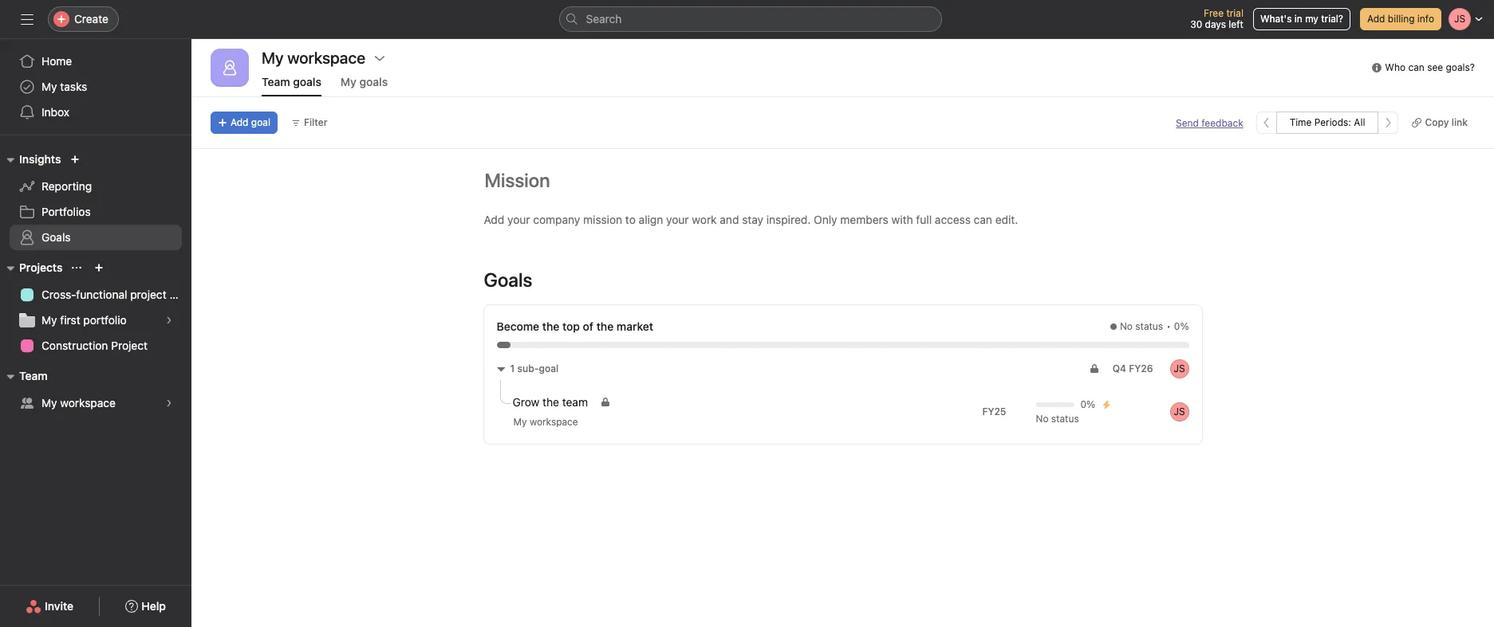 Task type: locate. For each thing, give the bounding box(es) containing it.
team down the my workspace
[[262, 75, 290, 89]]

0 horizontal spatial your
[[507, 213, 530, 227]]

team goals link
[[262, 75, 321, 97]]

1 vertical spatial js
[[1174, 406, 1185, 418]]

access
[[935, 213, 971, 227]]

1 horizontal spatial no status
[[1120, 321, 1163, 333]]

only
[[814, 213, 837, 227]]

my inside "link"
[[41, 314, 57, 327]]

1 horizontal spatial goal
[[539, 363, 559, 375]]

1 vertical spatial add
[[231, 116, 248, 128]]

my inside global element
[[41, 80, 57, 93]]

0 vertical spatial add
[[1367, 13, 1385, 25]]

Mission title text field
[[474, 162, 554, 199]]

projects button
[[0, 258, 63, 278]]

the inside grow the team link
[[543, 396, 559, 409]]

no
[[1120, 321, 1133, 333], [1036, 413, 1049, 425]]

0 vertical spatial js button
[[1170, 360, 1189, 379]]

add left filter dropdown button
[[231, 116, 248, 128]]

1 vertical spatial js button
[[1170, 403, 1189, 422]]

2 js from the top
[[1174, 406, 1185, 418]]

1 vertical spatial no status
[[1036, 413, 1079, 425]]

my down team dropdown button
[[41, 396, 57, 410]]

1 horizontal spatial your
[[666, 213, 689, 227]]

my tasks link
[[10, 74, 182, 100]]

status
[[1135, 321, 1163, 333], [1051, 413, 1079, 425]]

add
[[1367, 13, 1385, 25], [231, 116, 248, 128], [484, 213, 504, 227]]

2 horizontal spatial add
[[1367, 13, 1385, 25]]

help
[[141, 600, 166, 613]]

1 vertical spatial status
[[1051, 413, 1079, 425]]

add down mission title text box
[[484, 213, 504, 227]]

goal down team goals link on the left top of page
[[251, 116, 270, 128]]

goals
[[41, 231, 71, 244], [484, 269, 532, 291]]

0 horizontal spatial goals
[[41, 231, 71, 244]]

2 vertical spatial add
[[484, 213, 504, 227]]

1 goals from the left
[[293, 75, 321, 89]]

js
[[1174, 363, 1185, 375], [1174, 406, 1185, 418]]

1 horizontal spatial can
[[1408, 61, 1425, 73]]

create button
[[48, 6, 119, 32]]

the up my workspace dropdown button
[[543, 396, 559, 409]]

inspired.
[[766, 213, 811, 227]]

construction project link
[[10, 333, 182, 359]]

team down construction
[[19, 369, 48, 383]]

workspace down construction project link
[[60, 396, 116, 410]]

my workspace
[[41, 396, 116, 410], [513, 416, 578, 428]]

your left the company
[[507, 213, 530, 227]]

no right fy25 dropdown button
[[1036, 413, 1049, 425]]

goals link
[[10, 225, 182, 250]]

hide sidebar image
[[21, 13, 34, 26]]

0 horizontal spatial add
[[231, 116, 248, 128]]

team
[[262, 75, 290, 89], [19, 369, 48, 383]]

0 horizontal spatial goals
[[293, 75, 321, 89]]

trial
[[1226, 7, 1244, 19]]

see
[[1427, 61, 1443, 73]]

0 horizontal spatial 0%
[[1081, 399, 1095, 411]]

goals for my goals
[[359, 75, 388, 89]]

1 horizontal spatial goals
[[359, 75, 388, 89]]

what's
[[1260, 13, 1292, 25]]

my left tasks
[[41, 80, 57, 93]]

0 vertical spatial my workspace
[[41, 396, 116, 410]]

add for add goal
[[231, 116, 248, 128]]

teams element
[[0, 362, 191, 420]]

invite button
[[15, 593, 84, 621]]

0 vertical spatial goal
[[251, 116, 270, 128]]

the
[[542, 320, 560, 333], [596, 320, 614, 333], [543, 396, 559, 409]]

2 js button from the top
[[1170, 403, 1189, 422]]

inbox
[[41, 105, 69, 119]]

1 js from the top
[[1174, 363, 1185, 375]]

goals up become
[[484, 269, 532, 291]]

the right "of" at left
[[596, 320, 614, 333]]

1 horizontal spatial my workspace
[[513, 416, 578, 428]]

0 vertical spatial status
[[1135, 321, 1163, 333]]

no status
[[1120, 321, 1163, 333], [1036, 413, 1079, 425]]

send
[[1176, 117, 1199, 129]]

team inside team dropdown button
[[19, 369, 48, 383]]

time
[[1290, 116, 1312, 128]]

0 horizontal spatial team
[[19, 369, 48, 383]]

your right align
[[666, 213, 689, 227]]

free trial 30 days left
[[1190, 7, 1244, 30]]

cross-functional project plan link
[[10, 282, 191, 308]]

0 vertical spatial workspace
[[60, 396, 116, 410]]

0 vertical spatial 0%
[[1174, 321, 1189, 333]]

to
[[625, 213, 636, 227]]

team inside team goals link
[[262, 75, 290, 89]]

team
[[562, 396, 588, 409]]

grow
[[513, 396, 540, 409]]

1 horizontal spatial 0%
[[1174, 321, 1189, 333]]

who can see goals?
[[1385, 61, 1475, 73]]

1 horizontal spatial goals
[[484, 269, 532, 291]]

the left top
[[542, 320, 560, 333]]

time periods: all
[[1290, 116, 1365, 128]]

0 vertical spatial goals
[[41, 231, 71, 244]]

functional
[[76, 288, 127, 302]]

can left edit. on the right top of the page
[[974, 213, 992, 227]]

goals down the my workspace
[[293, 75, 321, 89]]

add billing info
[[1367, 13, 1434, 25]]

1 vertical spatial no
[[1036, 413, 1049, 425]]

add left billing
[[1367, 13, 1385, 25]]

workspace down grow the team link
[[530, 416, 578, 428]]

0%
[[1174, 321, 1189, 333], [1081, 399, 1095, 411]]

my down grow
[[513, 416, 527, 428]]

1 vertical spatial team
[[19, 369, 48, 383]]

goal
[[251, 116, 270, 128], [539, 363, 559, 375]]

projects element
[[0, 254, 191, 362]]

0 horizontal spatial no status
[[1036, 413, 1079, 425]]

my workspace
[[262, 49, 365, 67]]

no status left •
[[1120, 321, 1163, 333]]

my goals
[[341, 75, 388, 89]]

filter
[[304, 116, 328, 128]]

goals
[[293, 75, 321, 89], [359, 75, 388, 89]]

status left •
[[1135, 321, 1163, 333]]

0 vertical spatial no status
[[1120, 321, 1163, 333]]

my
[[341, 75, 357, 89], [41, 80, 57, 93], [41, 314, 57, 327], [41, 396, 57, 410], [513, 416, 527, 428]]

2 your from the left
[[666, 213, 689, 227]]

become the top of the market
[[497, 320, 653, 333]]

goal up grow the team
[[539, 363, 559, 375]]

my workspace button
[[506, 415, 604, 431]]

1 horizontal spatial team
[[262, 75, 290, 89]]

my inside teams element
[[41, 396, 57, 410]]

workspace
[[60, 396, 116, 410], [530, 416, 578, 428]]

2 goals from the left
[[359, 75, 388, 89]]

edit.
[[995, 213, 1018, 227]]

my for my first portfolio "link"
[[41, 314, 57, 327]]

1 horizontal spatial workspace
[[530, 416, 578, 428]]

1 vertical spatial my workspace
[[513, 416, 578, 428]]

my for 'my workspace' link
[[41, 396, 57, 410]]

search
[[586, 12, 622, 26]]

mission
[[583, 213, 622, 227]]

my workspace down construction
[[41, 396, 116, 410]]

members
[[840, 213, 889, 227]]

0 horizontal spatial workspace
[[60, 396, 116, 410]]

construction
[[41, 339, 108, 353]]

work
[[692, 213, 717, 227]]

q4 fy26
[[1113, 363, 1153, 375]]

my workspace inside teams element
[[41, 396, 116, 410]]

no left •
[[1120, 321, 1133, 333]]

in
[[1295, 13, 1303, 25]]

home
[[41, 54, 72, 68]]

0 vertical spatial team
[[262, 75, 290, 89]]

periods:
[[1315, 116, 1351, 128]]

can left the see
[[1408, 61, 1425, 73]]

grow the team
[[513, 396, 588, 409]]

goals down show options icon
[[359, 75, 388, 89]]

new image
[[71, 155, 80, 164]]

first
[[60, 314, 80, 327]]

info
[[1417, 13, 1434, 25]]

your
[[507, 213, 530, 227], [666, 213, 689, 227]]

1 vertical spatial can
[[974, 213, 992, 227]]

no status right fy25 dropdown button
[[1036, 413, 1079, 425]]

add billing info button
[[1360, 8, 1442, 30]]

add goal button
[[211, 112, 278, 134]]

1 horizontal spatial no
[[1120, 321, 1133, 333]]

1 horizontal spatial add
[[484, 213, 504, 227]]

my left first
[[41, 314, 57, 327]]

my workspace down grow the team
[[513, 416, 578, 428]]

0 horizontal spatial my workspace
[[41, 396, 116, 410]]

of
[[583, 320, 594, 333]]

1 vertical spatial workspace
[[530, 416, 578, 428]]

goals down portfolios
[[41, 231, 71, 244]]

my for "my tasks" link
[[41, 80, 57, 93]]

search list box
[[559, 6, 942, 32]]

1 vertical spatial goal
[[539, 363, 559, 375]]

status right fy25 dropdown button
[[1051, 413, 1079, 425]]

fy25 button
[[975, 401, 1026, 424]]

0 vertical spatial js
[[1174, 363, 1185, 375]]

help button
[[115, 593, 176, 621]]

construction project
[[41, 339, 148, 353]]



Task type: vqa. For each thing, say whether or not it's contained in the screenshot.
Starred element
no



Task type: describe. For each thing, give the bounding box(es) containing it.
30
[[1190, 18, 1202, 30]]

1 js button from the top
[[1170, 360, 1189, 379]]

copy
[[1425, 116, 1449, 128]]

0 horizontal spatial can
[[974, 213, 992, 227]]

billing
[[1388, 13, 1415, 25]]

what's in my trial?
[[1260, 13, 1343, 25]]

fy26
[[1129, 363, 1153, 375]]

filter button
[[284, 112, 335, 134]]

global element
[[0, 39, 191, 135]]

new project or portfolio image
[[94, 263, 104, 273]]

add your company mission to align your work and stay inspired. only members with full access can edit.
[[484, 213, 1018, 227]]

grow the team link
[[513, 394, 601, 412]]

my first portfolio
[[41, 314, 127, 327]]

show options image
[[373, 52, 386, 65]]

who
[[1385, 61, 1406, 73]]

0 horizontal spatial no
[[1036, 413, 1049, 425]]

cross-functional project plan
[[41, 288, 191, 302]]

top
[[562, 320, 580, 333]]

copy link
[[1425, 116, 1468, 128]]

full
[[916, 213, 932, 227]]

goals?
[[1446, 61, 1475, 73]]

see details, my first portfolio image
[[164, 316, 174, 325]]

portfolio
[[83, 314, 127, 327]]

the for team
[[543, 396, 559, 409]]

insights element
[[0, 145, 191, 254]]

show options, current sort, top image
[[72, 263, 82, 273]]

workspace inside teams element
[[60, 396, 116, 410]]

1 vertical spatial goals
[[484, 269, 532, 291]]

become
[[497, 320, 539, 333]]

0 vertical spatial can
[[1408, 61, 1425, 73]]

0 horizontal spatial status
[[1051, 413, 1079, 425]]

copy link button
[[1405, 112, 1475, 134]]

team button
[[0, 367, 48, 386]]

my goals link
[[341, 75, 388, 97]]

align
[[639, 213, 663, 227]]

portfolios
[[41, 205, 91, 219]]

my tasks
[[41, 80, 87, 93]]

tasks
[[60, 80, 87, 93]]

the for top
[[542, 320, 560, 333]]

cross-
[[41, 288, 76, 302]]

projects
[[19, 261, 63, 274]]

days
[[1205, 18, 1226, 30]]

js for first js button from the bottom
[[1174, 406, 1185, 418]]

my workspace link
[[10, 391, 182, 416]]

market
[[617, 320, 653, 333]]

plan
[[169, 288, 191, 302]]

1 your from the left
[[507, 213, 530, 227]]

goals for team goals
[[293, 75, 321, 89]]

q4
[[1113, 363, 1126, 375]]

see details, my workspace image
[[164, 399, 174, 408]]

fy25
[[982, 406, 1006, 418]]

all
[[1354, 116, 1365, 128]]

send feedback link
[[1176, 116, 1243, 130]]

add for add billing info
[[1367, 13, 1385, 25]]

my first portfolio link
[[10, 308, 182, 333]]

my inside dropdown button
[[513, 416, 527, 428]]

reporting link
[[10, 174, 182, 199]]

1 horizontal spatial status
[[1135, 321, 1163, 333]]

free
[[1204, 7, 1224, 19]]

0 vertical spatial no
[[1120, 321, 1133, 333]]

feedback
[[1202, 117, 1243, 129]]

left
[[1229, 18, 1244, 30]]

time periods: all button
[[1276, 112, 1379, 134]]

1 vertical spatial 0%
[[1081, 399, 1095, 411]]

team for team
[[19, 369, 48, 383]]

1 sub-goal button
[[490, 358, 563, 381]]

what's in my trial? button
[[1253, 8, 1351, 30]]

1
[[510, 363, 515, 375]]

project
[[111, 339, 148, 353]]

insights
[[19, 152, 61, 166]]

invite
[[45, 600, 74, 613]]

inbox link
[[10, 100, 182, 125]]

• 0%
[[1166, 321, 1189, 333]]

with
[[892, 213, 913, 227]]

team goals
[[262, 75, 321, 89]]

create
[[74, 12, 108, 26]]

goals inside 'goals' link
[[41, 231, 71, 244]]

search button
[[559, 6, 942, 32]]

1 sub-goal
[[510, 363, 559, 375]]

workspace inside dropdown button
[[530, 416, 578, 428]]

q4 fy26 button
[[1106, 358, 1160, 381]]

company
[[533, 213, 580, 227]]

js for first js button from the top of the page
[[1174, 363, 1185, 375]]

team for team goals
[[262, 75, 290, 89]]

my down the my workspace
[[341, 75, 357, 89]]

0 horizontal spatial goal
[[251, 116, 270, 128]]

sub-
[[517, 363, 539, 375]]

•
[[1166, 321, 1171, 333]]

home link
[[10, 49, 182, 74]]

add for add your company mission to align your work and stay inspired. only members with full access can edit.
[[484, 213, 504, 227]]

my
[[1305, 13, 1319, 25]]

my workspace inside dropdown button
[[513, 416, 578, 428]]

reporting
[[41, 179, 92, 193]]

send feedback
[[1176, 117, 1243, 129]]

project
[[130, 288, 166, 302]]

stay
[[742, 213, 763, 227]]

link
[[1452, 116, 1468, 128]]

trial?
[[1321, 13, 1343, 25]]

portfolios link
[[10, 199, 182, 225]]



